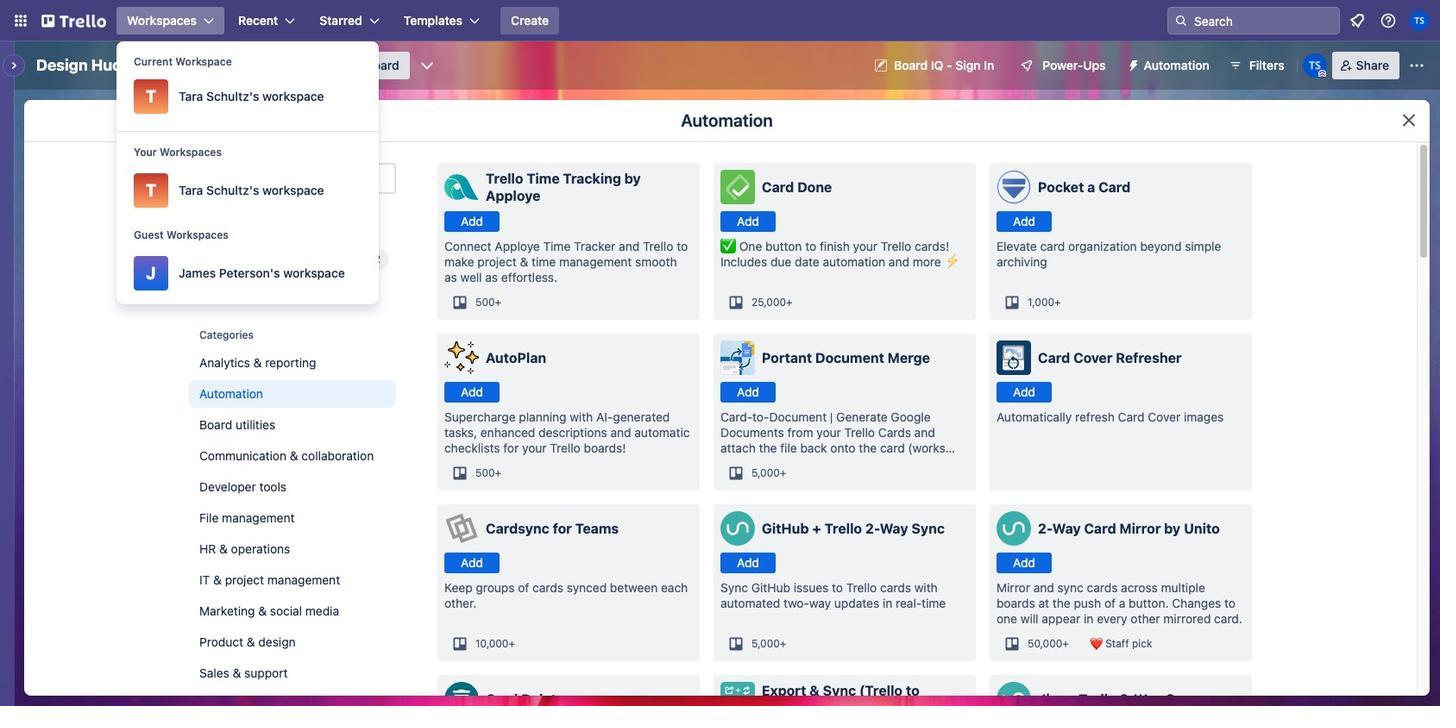 Task type: locate. For each thing, give the bounding box(es) containing it.
1 vertical spatial schultz's
[[206, 183, 259, 198]]

google for export & sync (trello to google sheets)
[[762, 701, 809, 707]]

1 vertical spatial tara schultz (taraschultz7) image
[[1303, 54, 1327, 78]]

time left tracking
[[527, 171, 560, 186]]

2 schultz's from the top
[[206, 183, 259, 198]]

&
[[520, 255, 528, 269], [253, 356, 262, 370], [290, 449, 298, 463], [219, 542, 228, 557], [213, 573, 222, 588], [258, 604, 267, 619], [247, 635, 255, 650], [233, 666, 241, 681], [810, 683, 820, 699]]

1 500 from the top
[[476, 296, 495, 309]]

for down enhanced
[[503, 441, 519, 456]]

google for card-to-document | generate google documents from your trello cards and attach the file back onto the card (works with custom fields)
[[891, 410, 931, 425]]

+ down two-
[[780, 638, 786, 651]]

sync
[[912, 521, 945, 537], [721, 581, 748, 595], [823, 683, 856, 699]]

time inside the sync github issues to trello cards with automated two-way updates in real-time
[[922, 596, 946, 611]]

archiving
[[997, 255, 1047, 269]]

1 vertical spatial tara schultz's workspace
[[179, 183, 324, 198]]

cards inside mirror and sync cards across multiple boards at the push of a button. changes to one will appear in every other mirrored card.
[[1087, 581, 1118, 595]]

time inside trello time tracking by apploye
[[527, 171, 560, 186]]

0 vertical spatial cover
[[1074, 350, 1113, 366]]

board left utilities
[[199, 418, 232, 432]]

add button up keep
[[444, 553, 500, 574]]

& inside export & sync (trello to google sheets)
[[810, 683, 820, 699]]

add up automated
[[737, 556, 759, 570]]

2- up updates
[[865, 521, 880, 537]]

2- up at
[[1038, 521, 1053, 537]]

2 way from the left
[[1053, 521, 1081, 537]]

0 vertical spatial with
[[570, 410, 593, 425]]

tara schultz's workspace down 'workspace visible' button
[[179, 89, 324, 104]]

2 horizontal spatial automation
[[1144, 58, 1210, 72]]

add up boards
[[1013, 556, 1035, 570]]

500 + for autoplan
[[476, 467, 501, 480]]

google inside export & sync (trello to google sheets)
[[762, 701, 809, 707]]

0 vertical spatial a
[[1087, 180, 1095, 195]]

add for card cover refresher
[[1013, 385, 1035, 400]]

tara schultz's workspace up featured in the top left of the page
[[179, 183, 324, 198]]

1 horizontal spatial a
[[1119, 596, 1126, 611]]

1 as from the left
[[444, 270, 457, 285]]

in inside the sync github issues to trello cards with automated two-way updates in real-time
[[883, 596, 893, 611]]

5,000 for portant document merge
[[752, 467, 780, 480]]

tara down "current workspace" at top
[[179, 89, 203, 104]]

primary element
[[0, 0, 1440, 41]]

ups
[[1083, 58, 1106, 72]]

25,000 +
[[752, 296, 793, 309]]

5,000 for github + trello 2-way sync
[[752, 638, 780, 651]]

0 vertical spatial 500 +
[[476, 296, 501, 309]]

5,000 down attach
[[752, 467, 780, 480]]

trello
[[486, 171, 523, 186], [643, 239, 673, 254], [881, 239, 912, 254], [275, 290, 307, 305], [845, 425, 875, 440], [550, 441, 581, 456], [825, 521, 862, 537], [846, 581, 877, 595]]

apploye inside trello time tracking by apploye
[[486, 188, 541, 204]]

0 vertical spatial of
[[518, 581, 529, 595]]

500 down "checklists" on the bottom left
[[476, 467, 495, 480]]

automation button
[[1120, 52, 1220, 79]]

card for 2-
[[1084, 521, 1116, 537]]

marketing & social media link
[[189, 598, 396, 626]]

attach
[[721, 441, 756, 456]]

1 horizontal spatial tara schultz (taraschultz7) image
[[1409, 10, 1430, 31]]

filters button
[[1223, 52, 1290, 79]]

1 horizontal spatial google
[[891, 410, 931, 425]]

for left teams at the left bottom
[[553, 521, 572, 537]]

0 horizontal spatial with
[[570, 410, 593, 425]]

2 tara from the top
[[179, 183, 203, 198]]

in down push
[[1084, 612, 1094, 627]]

date
[[795, 255, 820, 269]]

5,000 + for portant document merge
[[752, 467, 786, 480]]

sales & support link
[[189, 660, 396, 688]]

automation inside button
[[1144, 58, 1210, 72]]

way up the sync
[[1053, 521, 1081, 537]]

star or unstar board image
[[164, 59, 178, 72]]

create
[[511, 13, 549, 28]]

cover left the refresher
[[1074, 350, 1113, 366]]

and inside supercharge planning with ai-generated tasks, enhanced descriptions and automatic checklists for your trello boards!
[[611, 425, 631, 440]]

trello up issues
[[825, 521, 862, 537]]

developer
[[199, 480, 256, 494]]

project up 'well'
[[478, 255, 517, 269]]

add button for trello time tracking by apploye
[[444, 211, 500, 232]]

✅ one button to finish your trello cards! includes due date automation and more ⚡️
[[721, 239, 960, 269]]

to right (trello
[[906, 683, 920, 699]]

workspaces up james
[[167, 229, 229, 242]]

card down cards
[[880, 441, 905, 456]]

& right sales
[[233, 666, 241, 681]]

to up card.
[[1225, 596, 1236, 611]]

trello down the james peterson's workspace
[[275, 290, 307, 305]]

+ down file in the right bottom of the page
[[780, 467, 786, 480]]

to inside export & sync (trello to google sheets)
[[906, 683, 920, 699]]

this member is an admin of this board. image
[[1318, 70, 1326, 78]]

recent
[[238, 13, 278, 28]]

project down hr & operations
[[225, 573, 264, 588]]

hr & operations link
[[189, 536, 396, 564]]

open information menu image
[[1380, 12, 1397, 29]]

1 vertical spatial sync
[[721, 581, 748, 595]]

refresher
[[1116, 350, 1182, 366]]

add button for portant document merge
[[721, 382, 776, 403]]

issues
[[794, 581, 829, 595]]

for
[[503, 441, 519, 456], [553, 521, 572, 537]]

a inside mirror and sync cards across multiple boards at the push of a button. changes to one will appear in every other mirrored card.
[[1119, 596, 1126, 611]]

card for automatically
[[1118, 410, 1145, 425]]

and up smooth at the top of page
[[619, 239, 640, 254]]

+ down "checklists" on the bottom left
[[495, 467, 501, 480]]

with up real-
[[915, 581, 938, 595]]

by left unito
[[1164, 521, 1181, 537]]

1 vertical spatial by
[[258, 290, 272, 305]]

2 5,000 from the top
[[752, 638, 780, 651]]

your down enhanced
[[522, 441, 547, 456]]

by
[[624, 171, 641, 186], [258, 290, 272, 305], [1164, 521, 1181, 537]]

tara
[[179, 89, 203, 104], [179, 183, 203, 198]]

1 vertical spatial google
[[762, 701, 809, 707]]

1 vertical spatial card
[[880, 441, 905, 456]]

keep groups of cards synced between each other.
[[444, 581, 688, 611]]

your
[[853, 239, 878, 254], [817, 425, 841, 440], [522, 441, 547, 456]]

0 horizontal spatial way
[[880, 521, 908, 537]]

500 + down "checklists" on the bottom left
[[476, 467, 501, 480]]

2 vertical spatial by
[[1164, 521, 1181, 537]]

your workspaces
[[134, 146, 222, 159]]

product & design link
[[189, 629, 396, 657]]

1 vertical spatial workspaces
[[160, 146, 222, 159]]

project inside connect apploye time tracker and trello to make project & time management smooth as well as effortless.
[[478, 255, 517, 269]]

elevate
[[997, 239, 1037, 254]]

search image
[[1175, 14, 1188, 28]]

1 vertical spatial for
[[553, 521, 572, 537]]

& up sheets)
[[810, 683, 820, 699]]

developer tools link
[[189, 474, 396, 501]]

starred button
[[309, 7, 390, 35]]

documents
[[721, 425, 784, 440]]

0 vertical spatial mirror
[[1120, 521, 1161, 537]]

t down current
[[146, 86, 156, 106]]

organization
[[1068, 239, 1137, 254]]

2 cards from the left
[[880, 581, 911, 595]]

trello down descriptions
[[550, 441, 581, 456]]

0 horizontal spatial of
[[518, 581, 529, 595]]

visible
[[286, 58, 322, 72]]

two-
[[784, 596, 809, 611]]

add for cardsync for teams
[[461, 556, 483, 570]]

to
[[677, 239, 688, 254], [805, 239, 817, 254], [832, 581, 843, 595], [1225, 596, 1236, 611], [906, 683, 920, 699]]

+ for github + trello 2-way sync
[[780, 638, 786, 651]]

by inside trello time tracking by apploye
[[624, 171, 641, 186]]

add button up one at the right top of the page
[[721, 211, 776, 232]]

500 down 'well'
[[476, 296, 495, 309]]

featured
[[224, 214, 275, 229]]

multiple
[[1161, 581, 1205, 595]]

2 horizontal spatial cards
[[1087, 581, 1118, 595]]

to inside ✅ one button to finish your trello cards! includes due date automation and more ⚡️
[[805, 239, 817, 254]]

workspace right current
[[175, 55, 232, 68]]

0 vertical spatial t
[[146, 86, 156, 106]]

card right pocket
[[1099, 180, 1131, 195]]

0 vertical spatial 5,000 +
[[752, 467, 786, 480]]

& for product & design
[[247, 635, 255, 650]]

0 horizontal spatial board
[[199, 418, 232, 432]]

card
[[1040, 239, 1065, 254], [880, 441, 905, 456]]

0 vertical spatial automation
[[1144, 58, 1210, 72]]

5,000 + for github + trello 2-way sync
[[752, 638, 786, 651]]

1 horizontal spatial your
[[817, 425, 841, 440]]

1 horizontal spatial by
[[624, 171, 641, 186]]

& inside connect apploye time tracker and trello to make project & time management smooth as well as effortless.
[[520, 255, 528, 269]]

back
[[800, 441, 827, 456]]

1 cards from the left
[[533, 581, 563, 595]]

+ down groups
[[509, 638, 515, 651]]

and inside ✅ one button to finish your trello cards! includes due date automation and more ⚡️
[[889, 255, 910, 269]]

1 vertical spatial of
[[1105, 596, 1116, 611]]

1 horizontal spatial time
[[922, 596, 946, 611]]

1 vertical spatial cover
[[1148, 410, 1181, 425]]

your inside ✅ one button to finish your trello cards! includes due date automation and more ⚡️
[[853, 239, 878, 254]]

effortless.
[[501, 270, 558, 285]]

0 vertical spatial sync
[[912, 521, 945, 537]]

trello time tracking by apploye
[[486, 171, 641, 204]]

2 5,000 + from the top
[[752, 638, 786, 651]]

management up the operations at the bottom of the page
[[222, 511, 295, 526]]

with inside card-to-document | generate google documents from your trello cards and attach the file back onto the card (works with custom fields)
[[721, 457, 744, 471]]

0 horizontal spatial automation
[[199, 387, 263, 401]]

1 vertical spatial project
[[225, 573, 264, 588]]

3 cards from the left
[[1087, 581, 1118, 595]]

1 vertical spatial time
[[543, 239, 571, 254]]

google down export on the bottom right of page
[[762, 701, 809, 707]]

0 horizontal spatial cover
[[1074, 350, 1113, 366]]

1 horizontal spatial 2-
[[1038, 521, 1053, 537]]

cover left images
[[1148, 410, 1181, 425]]

tara schultz (taraschultz7) image
[[1409, 10, 1430, 31], [1303, 54, 1327, 78]]

support
[[244, 666, 288, 681]]

5,000 + down automated
[[752, 638, 786, 651]]

board inside button
[[894, 58, 928, 72]]

keep
[[444, 581, 473, 595]]

add up connect
[[461, 214, 483, 229]]

cards inside keep groups of cards synced between each other.
[[533, 581, 563, 595]]

simple
[[1185, 239, 1221, 254]]

one
[[997, 612, 1017, 627]]

of inside mirror and sync cards across multiple boards at the push of a button. changes to one will appear in every other mirrored card.
[[1105, 596, 1116, 611]]

0 vertical spatial schultz's
[[206, 89, 259, 104]]

of up every
[[1105, 596, 1116, 611]]

trello inside card-to-document | generate google documents from your trello cards and attach the file back onto the card (works with custom fields)
[[845, 425, 875, 440]]

t
[[146, 86, 156, 106], [146, 180, 156, 200]]

1 vertical spatial 5,000
[[752, 638, 780, 651]]

add button for github + trello 2-way sync
[[721, 553, 776, 574]]

cards up push
[[1087, 581, 1118, 595]]

1 horizontal spatial the
[[859, 441, 877, 456]]

1 vertical spatial your
[[817, 425, 841, 440]]

and inside connect apploye time tracker and trello to make project & time management smooth as well as effortless.
[[619, 239, 640, 254]]

& for sales & support
[[233, 666, 241, 681]]

j
[[146, 263, 156, 283]]

document up from
[[769, 410, 827, 425]]

500 + down 'well'
[[476, 296, 501, 309]]

0 vertical spatial tara schultz's workspace
[[179, 89, 324, 104]]

& left social
[[258, 604, 267, 619]]

1 vertical spatial tara
[[179, 183, 203, 198]]

trello inside trello time tracking by apploye
[[486, 171, 523, 186]]

500 + for trello time tracking by apploye
[[476, 296, 501, 309]]

5,000
[[752, 467, 780, 480], [752, 638, 780, 651]]

0 vertical spatial time
[[532, 255, 556, 269]]

0 vertical spatial 5,000
[[752, 467, 780, 480]]

board left customize views image
[[366, 58, 399, 72]]

your down |
[[817, 425, 841, 440]]

ai-
[[596, 410, 613, 425]]

a
[[1087, 180, 1095, 195], [1119, 596, 1126, 611]]

card down 1,000 + on the top of page
[[1038, 350, 1070, 366]]

1 horizontal spatial cards
[[880, 581, 911, 595]]

due
[[771, 255, 792, 269]]

workspaces up current
[[127, 13, 197, 28]]

workspace down recent
[[219, 58, 283, 72]]

1 horizontal spatial as
[[485, 270, 498, 285]]

2 horizontal spatial your
[[853, 239, 878, 254]]

way up real-
[[880, 521, 908, 537]]

add button for card done
[[721, 211, 776, 232]]

2 as from the left
[[485, 270, 498, 285]]

time
[[532, 255, 556, 269], [922, 596, 946, 611]]

the up custom
[[759, 441, 777, 456]]

1 horizontal spatial for
[[553, 521, 572, 537]]

& left design
[[247, 635, 255, 650]]

0 vertical spatial tara
[[179, 89, 203, 104]]

0 horizontal spatial mirror
[[997, 581, 1030, 595]]

with up descriptions
[[570, 410, 593, 425]]

add button for autoplan
[[444, 382, 500, 403]]

mirror up boards
[[997, 581, 1030, 595]]

0 horizontal spatial 2-
[[865, 521, 880, 537]]

and up boards!
[[611, 425, 631, 440]]

the right onto
[[859, 441, 877, 456]]

workspace
[[175, 55, 232, 68], [219, 58, 283, 72]]

board iq - sign in icon image
[[875, 60, 887, 72]]

1 vertical spatial in
[[1084, 612, 1094, 627]]

cards for cardsync
[[533, 581, 563, 595]]

and inside card-to-document | generate google documents from your trello cards and attach the file back onto the card (works with custom fields)
[[914, 425, 935, 440]]

2 vertical spatial with
[[915, 581, 938, 595]]

add button for pocket a card
[[997, 211, 1052, 232]]

0 vertical spatial for
[[503, 441, 519, 456]]

& right analytics
[[253, 356, 262, 370]]

2 horizontal spatial with
[[915, 581, 938, 595]]

boards
[[997, 596, 1035, 611]]

generate
[[836, 410, 888, 425]]

0 vertical spatial 500
[[476, 296, 495, 309]]

schultz's up featured in the top left of the page
[[206, 183, 259, 198]]

cards left synced
[[533, 581, 563, 595]]

1 vertical spatial mirror
[[997, 581, 1030, 595]]

tara schultz (taraschultz7) image right filters
[[1303, 54, 1327, 78]]

google inside card-to-document | generate google documents from your trello cards and attach the file back onto the card (works with custom fields)
[[891, 410, 931, 425]]

0 vertical spatial card
[[1040, 239, 1065, 254]]

add button up automated
[[721, 553, 776, 574]]

workspace down 'visible'
[[262, 89, 324, 104]]

2-way card mirror by unito
[[1038, 521, 1220, 537]]

0 vertical spatial management
[[559, 255, 632, 269]]

0 horizontal spatial as
[[444, 270, 457, 285]]

0 vertical spatial document
[[815, 350, 884, 366]]

workspaces for your
[[160, 146, 222, 159]]

0 horizontal spatial google
[[762, 701, 809, 707]]

2 vertical spatial automation
[[199, 387, 263, 401]]

1 horizontal spatial with
[[721, 457, 744, 471]]

add for portant document merge
[[737, 385, 759, 400]]

communication & collaboration
[[199, 449, 374, 463]]

schultz's
[[206, 89, 259, 104], [206, 183, 259, 198]]

workspaces for guest
[[167, 229, 229, 242]]

by right tracking
[[624, 171, 641, 186]]

every
[[1097, 612, 1128, 627]]

project
[[478, 255, 517, 269], [225, 573, 264, 588]]

Search field
[[1188, 8, 1339, 34]]

0 vertical spatial time
[[527, 171, 560, 186]]

document left merge
[[815, 350, 884, 366]]

add button up connect
[[444, 211, 500, 232]]

1 vertical spatial time
[[922, 596, 946, 611]]

apploye
[[486, 188, 541, 204], [495, 239, 540, 254]]

and up (works
[[914, 425, 935, 440]]

1 horizontal spatial project
[[478, 255, 517, 269]]

0 vertical spatial workspaces
[[127, 13, 197, 28]]

card right refresh at the bottom right
[[1118, 410, 1145, 425]]

1 vertical spatial automation
[[681, 110, 773, 130]]

by down the james peterson's workspace
[[258, 290, 272, 305]]

add up automatically
[[1013, 385, 1035, 400]]

1 horizontal spatial of
[[1105, 596, 1116, 611]]

trello inside made by trello link
[[275, 290, 307, 305]]

a right pocket
[[1087, 180, 1095, 195]]

time up effortless.
[[532, 255, 556, 269]]

0 horizontal spatial sync
[[721, 581, 748, 595]]

0 vertical spatial apploye
[[486, 188, 541, 204]]

your
[[134, 146, 157, 159]]

+ for card done
[[786, 296, 793, 309]]

0 vertical spatial tara schultz (taraschultz7) image
[[1409, 10, 1430, 31]]

& for marketing & social media
[[258, 604, 267, 619]]

1 horizontal spatial way
[[1053, 521, 1081, 537]]

pocket a card
[[1038, 180, 1131, 195]]

github + trello 2-way sync
[[762, 521, 945, 537]]

pocket
[[1038, 180, 1084, 195]]

and inside mirror and sync cards across multiple boards at the push of a button. changes to one will appear in every other mirrored card.
[[1034, 581, 1054, 595]]

time left the "tracker"
[[543, 239, 571, 254]]

updates
[[834, 596, 880, 611]]

workspaces inside dropdown button
[[127, 13, 197, 28]]

for inside supercharge planning with ai-generated tasks, enhanced descriptions and automatic checklists for your trello boards!
[[503, 441, 519, 456]]

1 vertical spatial github
[[751, 581, 790, 595]]

add button up automatically
[[997, 382, 1052, 403]]

2 500 + from the top
[[476, 467, 501, 480]]

in left real-
[[883, 596, 893, 611]]

it & project management
[[199, 573, 340, 588]]

across
[[1121, 581, 1158, 595]]

sync up sheets)
[[823, 683, 856, 699]]

of right groups
[[518, 581, 529, 595]]

add button up card-
[[721, 382, 776, 403]]

2 vertical spatial management
[[267, 573, 340, 588]]

0 vertical spatial project
[[478, 255, 517, 269]]

0 horizontal spatial card
[[880, 441, 905, 456]]

1 schultz's from the top
[[206, 89, 259, 104]]

of inside keep groups of cards synced between each other.
[[518, 581, 529, 595]]

add for github + trello 2-way sync
[[737, 556, 759, 570]]

and
[[619, 239, 640, 254], [889, 255, 910, 269], [611, 425, 631, 440], [914, 425, 935, 440], [1034, 581, 1054, 595]]

and left more
[[889, 255, 910, 269]]

add button up supercharge
[[444, 382, 500, 403]]

make
[[444, 255, 474, 269]]

to up smooth at the top of page
[[677, 239, 688, 254]]

add button for cardsync for teams
[[444, 553, 500, 574]]

1 t from the top
[[146, 86, 156, 106]]

1 vertical spatial document
[[769, 410, 827, 425]]

+ down 'elevate card organization beyond simple archiving' at right
[[1055, 296, 1061, 309]]

cards up real-
[[880, 581, 911, 595]]

1 500 + from the top
[[476, 296, 501, 309]]

communication & collaboration link
[[189, 443, 396, 470]]

in inside mirror and sync cards across multiple boards at the push of a button. changes to one will appear in every other mirrored card.
[[1084, 612, 1094, 627]]

t down your
[[146, 180, 156, 200]]

as down make
[[444, 270, 457, 285]]

Search text field
[[189, 163, 396, 194]]

add for autoplan
[[461, 385, 483, 400]]

board inside 'link'
[[366, 58, 399, 72]]

management down hr & operations link
[[267, 573, 340, 588]]

2 vertical spatial your
[[522, 441, 547, 456]]

board for board iq - sign in
[[894, 58, 928, 72]]

1 vertical spatial 5,000 +
[[752, 638, 786, 651]]

1 5,000 + from the top
[[752, 467, 786, 480]]

and up at
[[1034, 581, 1054, 595]]

1 vertical spatial apploye
[[495, 239, 540, 254]]

0 horizontal spatial by
[[258, 290, 272, 305]]

2 horizontal spatial the
[[1053, 596, 1071, 611]]

0 horizontal spatial cards
[[533, 581, 563, 595]]

0 vertical spatial by
[[624, 171, 641, 186]]

add up elevate
[[1013, 214, 1035, 229]]

2 vertical spatial sync
[[823, 683, 856, 699]]

1 vertical spatial 500 +
[[476, 467, 501, 480]]

guest workspaces
[[134, 229, 229, 242]]

your up automation
[[853, 239, 878, 254]]

recent button
[[228, 7, 306, 35]]

templates button
[[393, 7, 490, 35]]

+ down due
[[786, 296, 793, 309]]

teams
[[575, 521, 619, 537]]

sync up automated
[[721, 581, 748, 595]]

2 500 from the top
[[476, 467, 495, 480]]

1 5,000 from the top
[[752, 467, 780, 480]]

workspaces
[[127, 13, 197, 28], [160, 146, 222, 159], [167, 229, 229, 242]]

connect
[[444, 239, 492, 254]]



Task type: vqa. For each thing, say whether or not it's contained in the screenshot.
sm image
yes



Task type: describe. For each thing, give the bounding box(es) containing it.
guest
[[134, 229, 164, 242]]

1,000
[[1028, 296, 1055, 309]]

25,000
[[752, 296, 786, 309]]

made by trello link
[[189, 280, 396, 315]]

supercharge
[[444, 410, 516, 425]]

done
[[797, 180, 832, 195]]

descriptions
[[539, 425, 607, 440]]

Board name text field
[[28, 52, 154, 79]]

design huddle
[[36, 56, 145, 74]]

2 vertical spatial workspace
[[283, 266, 345, 280]]

power-
[[1043, 58, 1083, 72]]

autoplan
[[486, 350, 546, 366]]

cardsync for teams
[[486, 521, 619, 537]]

finish
[[820, 239, 850, 254]]

real-
[[896, 596, 922, 611]]

add for 2-way card mirror by unito
[[1013, 556, 1035, 570]]

workspace visible
[[219, 58, 322, 72]]

+ for autoplan
[[495, 467, 501, 480]]

apploye inside connect apploye time tracker and trello to make project & time management smooth as well as effortless.
[[495, 239, 540, 254]]

includes
[[721, 255, 767, 269]]

time inside connect apploye time tracker and trello to make project & time management smooth as well as effortless.
[[543, 239, 571, 254]]

1 vertical spatial workspace
[[262, 183, 324, 198]]

sync inside export & sync (trello to google sheets)
[[823, 683, 856, 699]]

file
[[780, 441, 797, 456]]

-
[[947, 58, 952, 72]]

beyond
[[1140, 239, 1182, 254]]

staff
[[1106, 638, 1129, 651]]

sales & support
[[199, 666, 288, 681]]

& for hr & operations
[[219, 542, 228, 557]]

back to home image
[[41, 7, 106, 35]]

card inside card-to-document | generate google documents from your trello cards and attach the file back onto the card (works with custom fields)
[[880, 441, 905, 456]]

add button for card cover refresher
[[997, 382, 1052, 403]]

2 tara schultz's workspace from the top
[[179, 183, 324, 198]]

featured link
[[189, 205, 396, 239]]

power-ups
[[1043, 58, 1106, 72]]

huddle
[[91, 56, 145, 74]]

social
[[270, 604, 302, 619]]

pick
[[1132, 638, 1152, 651]]

customize views image
[[418, 57, 436, 74]]

cards inside the sync github issues to trello cards with automated two-way updates in real-time
[[880, 581, 911, 595]]

with inside supercharge planning with ai-generated tasks, enhanced descriptions and automatic checklists for your trello boards!
[[570, 410, 593, 425]]

automation inside 'link'
[[199, 387, 263, 401]]

enhanced
[[481, 425, 535, 440]]

card-
[[721, 410, 753, 425]]

10,000 +
[[476, 638, 515, 651]]

show menu image
[[1408, 57, 1426, 74]]

+ for cardsync for teams
[[509, 638, 515, 651]]

merge
[[888, 350, 930, 366]]

board for board
[[366, 58, 399, 72]]

cards for 2-
[[1087, 581, 1118, 595]]

time inside connect apploye time tracker and trello to make project & time management smooth as well as effortless.
[[532, 255, 556, 269]]

to inside the sync github issues to trello cards with automated two-way updates in real-time
[[832, 581, 843, 595]]

push
[[1074, 596, 1101, 611]]

will
[[1021, 612, 1039, 627]]

& for it & project management
[[213, 573, 222, 588]]

button
[[766, 239, 802, 254]]

0 vertical spatial workspace
[[262, 89, 324, 104]]

1 tara schultz's workspace from the top
[[179, 89, 324, 104]]

sales
[[199, 666, 229, 681]]

images
[[1184, 410, 1224, 425]]

with inside the sync github issues to trello cards with automated two-way updates in real-time
[[915, 581, 938, 595]]

board for board utilities
[[199, 418, 232, 432]]

1 horizontal spatial mirror
[[1120, 521, 1161, 537]]

tracking
[[563, 171, 621, 186]]

0 horizontal spatial a
[[1087, 180, 1095, 195]]

sync inside the sync github issues to trello cards with automated two-way updates in real-time
[[721, 581, 748, 595]]

(trello
[[860, 683, 903, 699]]

portant document merge
[[762, 350, 930, 366]]

500 for trello time tracking by apploye
[[476, 296, 495, 309]]

& for export & sync (trello to google sheets)
[[810, 683, 820, 699]]

management inside connect apploye time tracker and trello to make project & time management smooth as well as effortless.
[[559, 255, 632, 269]]

2 t from the top
[[146, 180, 156, 200]]

file
[[199, 511, 219, 526]]

create button
[[501, 7, 559, 35]]

+ down appear at the bottom of page
[[1063, 638, 1069, 651]]

tracker
[[574, 239, 616, 254]]

github inside the sync github issues to trello cards with automated two-way updates in real-time
[[751, 581, 790, 595]]

0 horizontal spatial tara schultz (taraschultz7) image
[[1303, 54, 1327, 78]]

+ for pocket a card
[[1055, 296, 1061, 309]]

cards
[[878, 425, 911, 440]]

mirror inside mirror and sync cards across multiple boards at the push of a button. changes to one will appear in every other mirrored card.
[[997, 581, 1030, 595]]

500 for autoplan
[[476, 467, 495, 480]]

unito
[[1184, 521, 1220, 537]]

cards!
[[915, 239, 949, 254]]

workspace inside button
[[219, 58, 283, 72]]

marketing
[[199, 604, 255, 619]]

add for pocket a card
[[1013, 214, 1035, 229]]

sm image
[[1120, 52, 1144, 76]]

add button for 2-way card mirror by unito
[[997, 553, 1052, 574]]

enabled
[[224, 252, 269, 267]]

0 horizontal spatial the
[[759, 441, 777, 456]]

trello inside connect apploye time tracker and trello to make project & time management smooth as well as effortless.
[[643, 239, 673, 254]]

custom
[[747, 457, 790, 471]]

card-to-document | generate google documents from your trello cards and attach the file back onto the card (works with custom fields)
[[721, 410, 946, 471]]

card for pocket
[[1099, 180, 1131, 195]]

to inside connect apploye time tracker and trello to make project & time management smooth as well as effortless.
[[677, 239, 688, 254]]

james peterson's workspace
[[179, 266, 345, 280]]

+ for trello time tracking by apploye
[[495, 296, 501, 309]]

your inside card-to-document | generate google documents from your trello cards and attach the file back onto the card (works with custom fields)
[[817, 425, 841, 440]]

automatically refresh card cover images
[[997, 410, 1224, 425]]

1 horizontal spatial cover
[[1148, 410, 1181, 425]]

1 vertical spatial management
[[222, 511, 295, 526]]

it & project management link
[[189, 567, 396, 595]]

sync
[[1058, 581, 1084, 595]]

sheets)
[[813, 701, 865, 707]]

1 way from the left
[[880, 521, 908, 537]]

utilities
[[236, 418, 275, 432]]

trello inside the sync github issues to trello cards with automated two-way updates in real-time
[[846, 581, 877, 595]]

card left done
[[762, 180, 794, 195]]

mirror and sync cards across multiple boards at the push of a button. changes to one will appear in every other mirrored card.
[[997, 581, 1243, 627]]

more
[[913, 255, 941, 269]]

trello inside supercharge planning with ai-generated tasks, enhanced descriptions and automatic checklists for your trello boards!
[[550, 441, 581, 456]]

add for card done
[[737, 214, 759, 229]]

card inside 'elevate card organization beyond simple archiving'
[[1040, 239, 1065, 254]]

boards!
[[584, 441, 626, 456]]

one
[[739, 239, 762, 254]]

2 2- from the left
[[1038, 521, 1053, 537]]

1 2- from the left
[[865, 521, 880, 537]]

2 horizontal spatial sync
[[912, 521, 945, 537]]

share button
[[1332, 52, 1400, 79]]

your inside supercharge planning with ai-generated tasks, enhanced descriptions and automatic checklists for your trello boards!
[[522, 441, 547, 456]]

2 horizontal spatial by
[[1164, 521, 1181, 537]]

card cover refresher
[[1038, 350, 1182, 366]]

file management
[[199, 511, 295, 526]]

peterson's
[[219, 266, 280, 280]]

+ up issues
[[812, 521, 821, 537]]

media
[[305, 604, 339, 619]]

0 notifications image
[[1347, 10, 1368, 31]]

file management link
[[189, 505, 396, 532]]

& for communication & collaboration
[[290, 449, 298, 463]]

to inside mirror and sync cards across multiple boards at the push of a button. changes to one will appear in every other mirrored card.
[[1225, 596, 1236, 611]]

automated
[[721, 596, 780, 611]]

1 tara from the top
[[179, 89, 203, 104]]

|
[[830, 410, 833, 425]]

at
[[1039, 596, 1049, 611]]

workspace visible button
[[188, 52, 333, 79]]

board iq - sign in
[[894, 58, 994, 72]]

button.
[[1129, 596, 1169, 611]]

fields)
[[794, 457, 831, 471]]

& for analytics & reporting
[[253, 356, 262, 370]]

0 vertical spatial github
[[762, 521, 809, 537]]

design
[[36, 56, 88, 74]]

appear
[[1042, 612, 1081, 627]]

planning
[[519, 410, 567, 425]]

add for trello time tracking by apploye
[[461, 214, 483, 229]]

document inside card-to-document | generate google documents from your trello cards and attach the file back onto the card (works with custom fields)
[[769, 410, 827, 425]]

hr
[[199, 542, 216, 557]]

trello inside ✅ one button to finish your trello cards! includes due date automation and more ⚡️
[[881, 239, 912, 254]]

the inside mirror and sync cards across multiple boards at the push of a button. changes to one will appear in every other mirrored card.
[[1053, 596, 1071, 611]]

+ for portant document merge
[[780, 467, 786, 480]]

made
[[224, 290, 255, 305]]

board iq - sign in button
[[865, 52, 1005, 79]]

automatically
[[997, 410, 1072, 425]]

workspaces button
[[117, 7, 224, 35]]

checklists
[[444, 441, 500, 456]]

mirrored
[[1164, 612, 1211, 627]]

filters
[[1249, 58, 1285, 72]]



